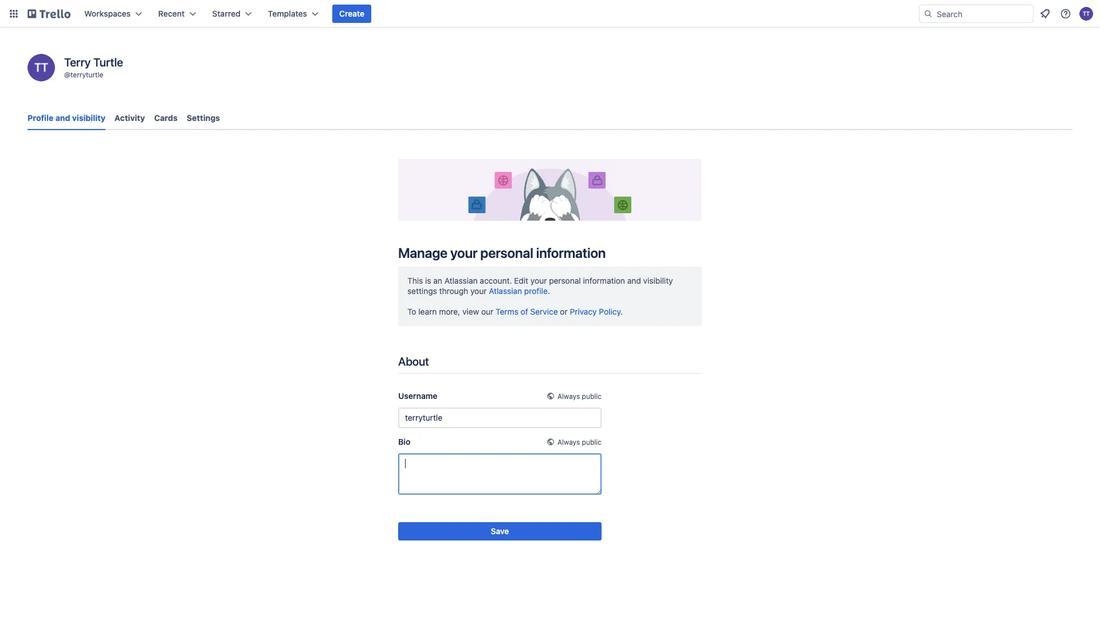 Task type: locate. For each thing, give the bounding box(es) containing it.
information up policy
[[583, 276, 625, 285]]

2 always public from the top
[[558, 438, 602, 446]]

1 vertical spatial and
[[627, 276, 641, 285]]

information
[[536, 245, 606, 261], [583, 276, 625, 285]]

.
[[548, 286, 550, 296], [621, 307, 623, 316]]

about
[[398, 354, 429, 368]]

account.
[[480, 276, 512, 285]]

atlassian down account.
[[489, 286, 522, 296]]

of
[[521, 307, 528, 316]]

your up through
[[450, 245, 478, 261]]

always public
[[558, 392, 602, 400], [558, 438, 602, 446]]

0 vertical spatial and
[[55, 113, 70, 123]]

0 vertical spatial information
[[536, 245, 606, 261]]

this
[[408, 276, 423, 285]]

view
[[463, 307, 479, 316]]

0 vertical spatial personal
[[480, 245, 533, 261]]

cards
[[154, 113, 178, 123]]

create
[[339, 9, 365, 18]]

workspaces button
[[77, 5, 149, 23]]

1 always public from the top
[[558, 392, 602, 400]]

0 vertical spatial public
[[582, 392, 602, 400]]

1 horizontal spatial visibility
[[643, 276, 673, 285]]

public
[[582, 392, 602, 400], [582, 438, 602, 446]]

atlassian
[[445, 276, 478, 285], [489, 286, 522, 296]]

personal
[[480, 245, 533, 261], [549, 276, 581, 285]]

1 vertical spatial always
[[558, 438, 580, 446]]

always public for bio
[[558, 438, 602, 446]]

primary element
[[0, 0, 1100, 28]]

atlassian profile link
[[489, 286, 548, 296]]

always for bio
[[558, 438, 580, 446]]

0 vertical spatial always public
[[558, 392, 602, 400]]

activity
[[115, 113, 145, 123]]

your down account.
[[471, 286, 487, 296]]

2 always from the top
[[558, 438, 580, 446]]

0 horizontal spatial .
[[548, 286, 550, 296]]

1 vertical spatial visibility
[[643, 276, 673, 285]]

terry turtle (terryturtle) image
[[28, 54, 55, 81]]

0 vertical spatial always
[[558, 392, 580, 400]]

always
[[558, 392, 580, 400], [558, 438, 580, 446]]

bio
[[398, 437, 411, 446]]

0 vertical spatial atlassian
[[445, 276, 478, 285]]

terms of service link
[[496, 307, 558, 316]]

terryturtle
[[71, 70, 103, 79]]

always for username
[[558, 392, 580, 400]]

information up this is an atlassian account. edit your personal information and visibility settings through your
[[536, 245, 606, 261]]

visibility
[[72, 113, 105, 123], [643, 276, 673, 285]]

our
[[481, 307, 494, 316]]

1 always from the top
[[558, 392, 580, 400]]

1 vertical spatial always public
[[558, 438, 602, 446]]

profile
[[28, 113, 53, 123]]

terry turtle @ terryturtle
[[64, 55, 123, 79]]

through
[[439, 286, 468, 296]]

settings
[[187, 113, 220, 123]]

an
[[434, 276, 442, 285]]

activity link
[[115, 108, 145, 128]]

your
[[450, 245, 478, 261], [531, 276, 547, 285], [471, 286, 487, 296]]

atlassian inside this is an atlassian account. edit your personal information and visibility settings through your
[[445, 276, 478, 285]]

terms
[[496, 307, 519, 316]]

1 horizontal spatial and
[[627, 276, 641, 285]]

. to learn more, view our
[[408, 286, 550, 316]]

profile and visibility
[[28, 113, 105, 123]]

. up service
[[548, 286, 550, 296]]

1 horizontal spatial atlassian
[[489, 286, 522, 296]]

terry turtle (terryturtle) image
[[1080, 7, 1094, 21]]

profile
[[524, 286, 548, 296]]

0 vertical spatial visibility
[[72, 113, 105, 123]]

0 horizontal spatial atlassian
[[445, 276, 478, 285]]

Username text field
[[398, 407, 602, 428]]

1 vertical spatial .
[[621, 307, 623, 316]]

starred
[[212, 9, 241, 18]]

username
[[398, 391, 438, 401]]

personal up or
[[549, 276, 581, 285]]

1 horizontal spatial personal
[[549, 276, 581, 285]]

1 vertical spatial public
[[582, 438, 602, 446]]

1 vertical spatial information
[[583, 276, 625, 285]]

templates
[[268, 9, 307, 18]]

2 vertical spatial your
[[471, 286, 487, 296]]

0 horizontal spatial personal
[[480, 245, 533, 261]]

workspaces
[[84, 9, 131, 18]]

1 vertical spatial personal
[[549, 276, 581, 285]]

and
[[55, 113, 70, 123], [627, 276, 641, 285]]

your up profile
[[531, 276, 547, 285]]

1 public from the top
[[582, 392, 602, 400]]

1 vertical spatial atlassian
[[489, 286, 522, 296]]

settings
[[408, 286, 437, 296]]

create button
[[332, 5, 372, 23]]

personal inside this is an atlassian account. edit your personal information and visibility settings through your
[[549, 276, 581, 285]]

. right privacy
[[621, 307, 623, 316]]

0 vertical spatial .
[[548, 286, 550, 296]]

terry
[[64, 55, 91, 68]]

Bio text field
[[398, 453, 602, 495]]

atlassian up through
[[445, 276, 478, 285]]

2 public from the top
[[582, 438, 602, 446]]

0 vertical spatial your
[[450, 245, 478, 261]]

public for bio
[[582, 438, 602, 446]]

policy
[[599, 307, 621, 316]]

personal up account.
[[480, 245, 533, 261]]



Task type: vqa. For each thing, say whether or not it's contained in the screenshot.
left Team
no



Task type: describe. For each thing, give the bounding box(es) containing it.
recent button
[[151, 5, 203, 23]]

this is an atlassian account. edit your personal information and visibility settings through your
[[408, 276, 673, 296]]

information inside this is an atlassian account. edit your personal information and visibility settings through your
[[583, 276, 625, 285]]

templates button
[[261, 5, 326, 23]]

Search field
[[933, 5, 1033, 22]]

to
[[408, 307, 416, 316]]

or
[[560, 307, 568, 316]]

1 horizontal spatial .
[[621, 307, 623, 316]]

cards link
[[154, 108, 178, 128]]

open information menu image
[[1060, 8, 1072, 19]]

search image
[[924, 9, 933, 18]]

manage your personal information
[[398, 245, 606, 261]]

and inside this is an atlassian account. edit your personal information and visibility settings through your
[[627, 276, 641, 285]]

privacy policy link
[[570, 307, 621, 316]]

save button
[[398, 522, 602, 540]]

more,
[[439, 307, 460, 316]]

privacy
[[570, 307, 597, 316]]

0 horizontal spatial visibility
[[72, 113, 105, 123]]

visibility inside this is an atlassian account. edit your personal information and visibility settings through your
[[643, 276, 673, 285]]

learn
[[419, 307, 437, 316]]

atlassian profile
[[489, 286, 548, 296]]

always public for username
[[558, 392, 602, 400]]

0 horizontal spatial and
[[55, 113, 70, 123]]

. inside . to learn more, view our
[[548, 286, 550, 296]]

starred button
[[205, 5, 259, 23]]

profile and visibility link
[[28, 108, 105, 130]]

terms of service or privacy policy .
[[496, 307, 623, 316]]

turtle
[[93, 55, 123, 68]]

edit
[[514, 276, 529, 285]]

0 notifications image
[[1039, 7, 1052, 21]]

is
[[425, 276, 431, 285]]

save
[[491, 526, 509, 536]]

settings link
[[187, 108, 220, 128]]

service
[[530, 307, 558, 316]]

back to home image
[[28, 5, 70, 23]]

recent
[[158, 9, 185, 18]]

1 vertical spatial your
[[531, 276, 547, 285]]

public for username
[[582, 392, 602, 400]]

@
[[64, 70, 71, 79]]

manage
[[398, 245, 448, 261]]



